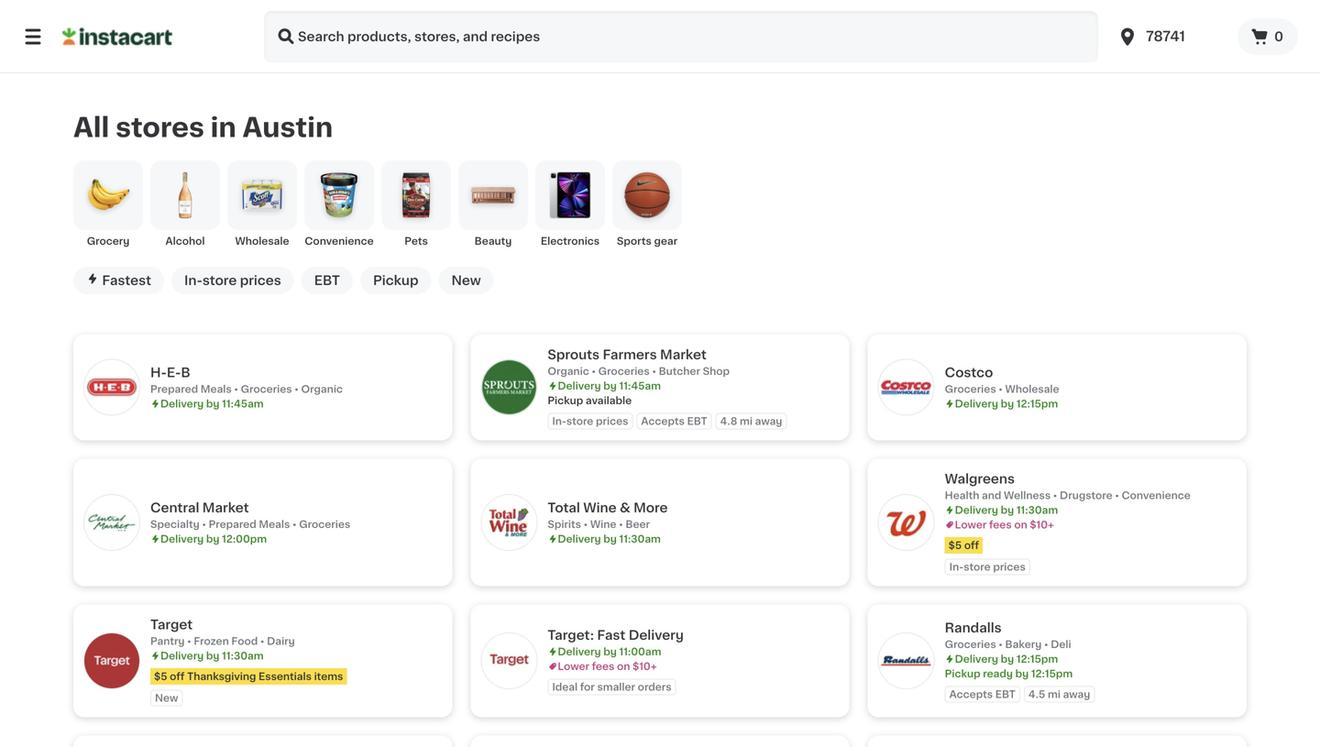 Task type: vqa. For each thing, say whether or not it's contained in the screenshot.
the (water,
no



Task type: locate. For each thing, give the bounding box(es) containing it.
store down $5 off
[[964, 562, 991, 572]]

0 vertical spatial lower
[[955, 520, 987, 530]]

0 horizontal spatial wholesale
[[235, 236, 289, 246]]

delivery by 11:30am down and
[[955, 505, 1058, 515]]

1 vertical spatial off
[[170, 672, 185, 682]]

delivery by 11:30am for total wine & more
[[558, 534, 661, 544]]

thanksgiving
[[187, 672, 256, 682]]

1 vertical spatial $10+
[[633, 662, 657, 672]]

2 vertical spatial delivery by 11:30am
[[160, 651, 264, 661]]

$10+ for 11:30am
[[1030, 520, 1054, 530]]

1 vertical spatial delivery by 11:45am
[[160, 399, 264, 409]]

None search field
[[264, 11, 1099, 62]]

in
[[211, 115, 236, 141]]

prepared up 12:00pm
[[209, 519, 256, 529]]

$10+ down wellness
[[1030, 520, 1054, 530]]

accepts
[[641, 416, 685, 426], [950, 690, 993, 700]]

0 vertical spatial mi
[[740, 416, 753, 426]]

$5 down the pantry
[[154, 672, 167, 682]]

delivery up ready
[[955, 654, 999, 664]]

0 horizontal spatial store
[[202, 274, 237, 287]]

wine
[[583, 501, 617, 514], [590, 519, 617, 529]]

1 vertical spatial prepared
[[209, 519, 256, 529]]

ebt button
[[301, 267, 353, 294]]

0 horizontal spatial organic
[[301, 384, 343, 394]]

0 vertical spatial store
[[202, 274, 237, 287]]

2 horizontal spatial in-store prices
[[950, 562, 1026, 572]]

$5 down health
[[949, 540, 962, 551]]

in- down alcohol
[[184, 274, 202, 287]]

0 horizontal spatial pickup
[[373, 274, 419, 287]]

$5 for walgreens
[[949, 540, 962, 551]]

0 vertical spatial convenience
[[305, 236, 374, 246]]

beauty button
[[458, 160, 528, 248]]

0 horizontal spatial convenience
[[305, 236, 374, 246]]

2 vertical spatial ebt
[[996, 690, 1016, 700]]

gear
[[654, 236, 678, 246]]

pickup
[[373, 274, 419, 287], [548, 396, 583, 406], [945, 669, 981, 679]]

0 horizontal spatial market
[[202, 501, 249, 514]]

1 horizontal spatial ebt
[[687, 416, 708, 426]]

lower for delivery by 11:30am
[[955, 520, 987, 530]]

wine left beer
[[590, 519, 617, 529]]

$10+
[[1030, 520, 1054, 530], [633, 662, 657, 672]]

0
[[1275, 30, 1284, 43]]

1 vertical spatial ebt
[[687, 416, 708, 426]]

market up 'butcher'
[[660, 348, 707, 361]]

lower up ideal
[[558, 662, 590, 672]]

1 vertical spatial prices
[[596, 416, 629, 426]]

by
[[604, 381, 617, 391], [206, 399, 220, 409], [1001, 399, 1014, 409], [1001, 505, 1014, 515], [206, 534, 220, 544], [604, 534, 617, 544], [604, 647, 617, 657], [206, 651, 220, 661], [1001, 654, 1014, 664], [1016, 669, 1029, 679]]

0 horizontal spatial meals
[[201, 384, 232, 394]]

market
[[660, 348, 707, 361], [202, 501, 249, 514]]

store down pickup available
[[567, 416, 594, 426]]

1 horizontal spatial delivery by 11:30am
[[558, 534, 661, 544]]

0 vertical spatial delivery by 12:15pm
[[955, 399, 1058, 409]]

health
[[945, 490, 980, 501]]

11:30am down wellness
[[1017, 505, 1058, 515]]

$5
[[949, 540, 962, 551], [154, 672, 167, 682]]

prepared inside central market specialty • prepared meals • groceries
[[209, 519, 256, 529]]

austin
[[243, 115, 333, 141]]

in- down pickup available
[[552, 416, 567, 426]]

delivery up 11:00am
[[629, 629, 684, 642]]

0 vertical spatial in-
[[184, 274, 202, 287]]

0 vertical spatial ebt
[[314, 274, 340, 287]]

2 horizontal spatial prices
[[993, 562, 1026, 572]]

by down frozen
[[206, 651, 220, 661]]

lower fees on $10+ down delivery by 11:00am
[[558, 662, 657, 672]]

delivery down health
[[955, 505, 999, 515]]

delivery by 11:45am up the available
[[558, 381, 661, 391]]

1 vertical spatial market
[[202, 501, 249, 514]]

prices up randalls groceries • bakery • deli
[[993, 562, 1026, 572]]

target pantry • frozen food • dairy
[[150, 618, 295, 646]]

away right the 4.8
[[755, 416, 783, 426]]

market up delivery by 12:00pm
[[202, 501, 249, 514]]

1 horizontal spatial mi
[[1048, 690, 1061, 700]]

ready
[[983, 669, 1013, 679]]

accepts down 'butcher'
[[641, 416, 685, 426]]

ebt down pickup ready by 12:15pm at the bottom
[[996, 690, 1016, 700]]

1 horizontal spatial lower fees on $10+
[[955, 520, 1054, 530]]

delivery by 11:00am
[[558, 647, 662, 657]]

4.5 mi away
[[1029, 690, 1091, 700]]

1 horizontal spatial 11:45am
[[619, 381, 661, 391]]

11:45am down sprouts farmers market organic • groceries • butcher shop
[[619, 381, 661, 391]]

off down the pantry
[[170, 672, 185, 682]]

ebt left the 4.8
[[687, 416, 708, 426]]

1 horizontal spatial new
[[452, 274, 481, 287]]

1 horizontal spatial off
[[965, 540, 979, 551]]

0 horizontal spatial in-store prices
[[184, 274, 281, 287]]

1 horizontal spatial $5
[[949, 540, 962, 551]]

0 horizontal spatial 11:45am
[[222, 399, 264, 409]]

12:15pm down 'bakery'
[[1017, 654, 1058, 664]]

1 horizontal spatial accepts
[[950, 690, 993, 700]]

accepts ebt down 'butcher'
[[641, 416, 708, 426]]

organic inside h-e-b prepared meals • groceries • organic
[[301, 384, 343, 394]]

by right ready
[[1016, 669, 1029, 679]]

1 horizontal spatial organic
[[548, 366, 589, 376]]

wholesale inside costco groceries • wholesale
[[1006, 384, 1060, 394]]

delivery down costco
[[955, 399, 999, 409]]

11:45am down h-e-b prepared meals • groceries • organic
[[222, 399, 264, 409]]

1 horizontal spatial prepared
[[209, 519, 256, 529]]

lower fees on $10+ down and
[[955, 520, 1054, 530]]

2 vertical spatial store
[[964, 562, 991, 572]]

randalls
[[945, 622, 1002, 635]]

1 vertical spatial meals
[[259, 519, 290, 529]]

1 horizontal spatial lower
[[955, 520, 987, 530]]

wholesale inside button
[[235, 236, 289, 246]]

in- down $5 off
[[950, 562, 964, 572]]

lower fees on $10+
[[955, 520, 1054, 530], [558, 662, 657, 672]]

1 horizontal spatial $10+
[[1030, 520, 1054, 530]]

0 vertical spatial lower fees on $10+
[[955, 520, 1054, 530]]

1 horizontal spatial accepts ebt
[[950, 690, 1016, 700]]

store down alcohol
[[202, 274, 237, 287]]

1 vertical spatial in-store prices
[[552, 416, 629, 426]]

1 horizontal spatial pickup
[[548, 396, 583, 406]]

0 vertical spatial 12:15pm
[[1017, 399, 1058, 409]]

delivery by 11:45am down b
[[160, 399, 264, 409]]

•
[[592, 366, 596, 376], [652, 366, 656, 376], [234, 384, 238, 394], [295, 384, 299, 394], [999, 384, 1003, 394], [1053, 490, 1058, 501], [1115, 490, 1120, 501], [202, 519, 206, 529], [292, 519, 297, 529], [584, 519, 588, 529], [619, 519, 623, 529], [187, 636, 191, 646], [260, 636, 265, 646], [999, 640, 1003, 650], [1044, 640, 1049, 650]]

1 horizontal spatial on
[[1014, 520, 1028, 530]]

$10+ down 11:00am
[[633, 662, 657, 672]]

convenience inside 'button'
[[305, 236, 374, 246]]

in-store prices down alcohol
[[184, 274, 281, 287]]

1 vertical spatial new
[[155, 693, 178, 703]]

away
[[755, 416, 783, 426], [1063, 690, 1091, 700]]

new down the pantry
[[155, 693, 178, 703]]

$5 for target
[[154, 672, 167, 682]]

prices inside button
[[240, 274, 281, 287]]

delivery up pickup available
[[558, 381, 601, 391]]

0 vertical spatial $10+
[[1030, 520, 1054, 530]]

target image
[[84, 634, 139, 689]]

by down and
[[1001, 505, 1014, 515]]

0 horizontal spatial lower
[[558, 662, 590, 672]]

12:15pm down costco groceries • wholesale
[[1017, 399, 1058, 409]]

11:30am down "food"
[[222, 651, 264, 661]]

prepared down e-
[[150, 384, 198, 394]]

ebt
[[314, 274, 340, 287], [687, 416, 708, 426], [996, 690, 1016, 700]]

on for 11:30am
[[1014, 520, 1028, 530]]

ideal for smaller orders
[[552, 682, 672, 692]]

1 horizontal spatial away
[[1063, 690, 1091, 700]]

12:15pm up 4.5 mi away
[[1031, 669, 1073, 679]]

0 vertical spatial on
[[1014, 520, 1028, 530]]

off
[[965, 540, 979, 551], [170, 672, 185, 682]]

ebt left pickup button
[[314, 274, 340, 287]]

1 vertical spatial in-
[[552, 416, 567, 426]]

0 horizontal spatial $5
[[154, 672, 167, 682]]

78741
[[1146, 30, 1186, 43]]

convenience
[[305, 236, 374, 246], [1122, 490, 1191, 501]]

fees down delivery by 11:00am
[[592, 662, 615, 672]]

bakery
[[1006, 640, 1042, 650]]

all stores in austin main content
[[0, 73, 1320, 747]]

convenience right drugstore
[[1122, 490, 1191, 501]]

delivery by 12:15pm up pickup ready by 12:15pm at the bottom
[[955, 654, 1058, 664]]

on
[[1014, 520, 1028, 530], [617, 662, 630, 672]]

0 vertical spatial $5
[[949, 540, 962, 551]]

11:30am down beer
[[619, 534, 661, 544]]

prices left ebt button
[[240, 274, 281, 287]]

1 vertical spatial 11:45am
[[222, 399, 264, 409]]

mi right 4.5
[[1048, 690, 1061, 700]]

11:45am
[[619, 381, 661, 391], [222, 399, 264, 409]]

1 vertical spatial store
[[567, 416, 594, 426]]

0 vertical spatial fees
[[989, 520, 1012, 530]]

0 horizontal spatial on
[[617, 662, 630, 672]]

new inside button
[[452, 274, 481, 287]]

$5 off thanksgiving essentials items
[[154, 672, 343, 682]]

accepts ebt down ready
[[950, 690, 1016, 700]]

0 horizontal spatial lower fees on $10+
[[558, 662, 657, 672]]

market inside sprouts farmers market organic • groceries • butcher shop
[[660, 348, 707, 361]]

prices
[[240, 274, 281, 287], [596, 416, 629, 426], [993, 562, 1026, 572]]

on down wellness
[[1014, 520, 1028, 530]]

new button
[[439, 267, 494, 294]]

in-store prices
[[184, 274, 281, 287], [552, 416, 629, 426], [950, 562, 1026, 572]]

0 horizontal spatial fees
[[592, 662, 615, 672]]

fees for 11:00am
[[592, 662, 615, 672]]

in-store prices down $5 off
[[950, 562, 1026, 572]]

0 vertical spatial away
[[755, 416, 783, 426]]

0 vertical spatial accepts
[[641, 416, 685, 426]]

sports gear
[[617, 236, 678, 246]]

delivery
[[558, 381, 601, 391], [160, 399, 204, 409], [955, 399, 999, 409], [955, 505, 999, 515], [160, 534, 204, 544], [558, 534, 601, 544], [629, 629, 684, 642], [558, 647, 601, 657], [160, 651, 204, 661], [955, 654, 999, 664]]

pickup left ready
[[945, 669, 981, 679]]

1 vertical spatial on
[[617, 662, 630, 672]]

delivery by 12:15pm
[[955, 399, 1058, 409], [955, 654, 1058, 664]]

grocery
[[87, 236, 130, 246]]

1 vertical spatial organic
[[301, 384, 343, 394]]

11:30am
[[1017, 505, 1058, 515], [619, 534, 661, 544], [222, 651, 264, 661]]

0 vertical spatial 11:30am
[[1017, 505, 1058, 515]]

instacart logo image
[[62, 26, 172, 48]]

0 horizontal spatial prepared
[[150, 384, 198, 394]]

ideal
[[552, 682, 578, 692]]

on down delivery by 11:00am
[[617, 662, 630, 672]]

fees down and
[[989, 520, 1012, 530]]

2 vertical spatial pickup
[[945, 669, 981, 679]]

groceries inside sprouts farmers market organic • groceries • butcher shop
[[598, 366, 650, 376]]

1 vertical spatial convenience
[[1122, 490, 1191, 501]]

pickup down pets
[[373, 274, 419, 287]]

1 horizontal spatial delivery by 11:45am
[[558, 381, 661, 391]]

0 horizontal spatial new
[[155, 693, 178, 703]]

by left 12:00pm
[[206, 534, 220, 544]]

wine left &
[[583, 501, 617, 514]]

in-store prices inside button
[[184, 274, 281, 287]]

meals
[[201, 384, 232, 394], [259, 519, 290, 529]]

by down costco groceries • wholesale
[[1001, 399, 1014, 409]]

1 horizontal spatial prices
[[596, 416, 629, 426]]

2 vertical spatial 11:30am
[[222, 651, 264, 661]]

grocery button
[[73, 160, 143, 248]]

0 vertical spatial organic
[[548, 366, 589, 376]]

drugstore
[[1060, 490, 1113, 501]]

away for 4.8 mi away
[[755, 416, 783, 426]]

mi right the 4.8
[[740, 416, 753, 426]]

by down h-e-b prepared meals • groceries • organic
[[206, 399, 220, 409]]

prepared
[[150, 384, 198, 394], [209, 519, 256, 529]]

pickup inside button
[[373, 274, 419, 287]]

butcher
[[659, 366, 701, 376]]

0 vertical spatial new
[[452, 274, 481, 287]]

accepts down ready
[[950, 690, 993, 700]]

0 horizontal spatial in-
[[184, 274, 202, 287]]

pickup left the available
[[548, 396, 583, 406]]

0 horizontal spatial accepts ebt
[[641, 416, 708, 426]]

1 vertical spatial 11:30am
[[619, 534, 661, 544]]

delivery down the pantry
[[160, 651, 204, 661]]

0 horizontal spatial off
[[170, 672, 185, 682]]

78741 button
[[1106, 11, 1238, 62]]

1 vertical spatial lower
[[558, 662, 590, 672]]

1 vertical spatial mi
[[1048, 690, 1061, 700]]

prices down the available
[[596, 416, 629, 426]]

0 horizontal spatial 11:30am
[[222, 651, 264, 661]]

fees
[[989, 520, 1012, 530], [592, 662, 615, 672]]

1 horizontal spatial wholesale
[[1006, 384, 1060, 394]]

delivery by 11:30am down frozen
[[160, 651, 264, 661]]

h-e-b prepared meals • groceries • organic
[[150, 366, 343, 394]]

in-store prices down pickup available
[[552, 416, 629, 426]]

delivery by 11:30am down total wine & more spirits • wine • beer
[[558, 534, 661, 544]]

e-
[[167, 366, 181, 379]]

1 horizontal spatial meals
[[259, 519, 290, 529]]

2 horizontal spatial 11:30am
[[1017, 505, 1058, 515]]

1 vertical spatial pickup
[[548, 396, 583, 406]]

off down health
[[965, 540, 979, 551]]

orders
[[638, 682, 672, 692]]

delivery by 11:45am
[[558, 381, 661, 391], [160, 399, 264, 409]]

randalls groceries • bakery • deli
[[945, 622, 1072, 650]]

delivery by 12:15pm down costco groceries • wholesale
[[955, 399, 1058, 409]]

target: fast delivery image
[[482, 634, 537, 689]]

store
[[202, 274, 237, 287], [567, 416, 594, 426], [964, 562, 991, 572]]

1 vertical spatial lower fees on $10+
[[558, 662, 657, 672]]

0 vertical spatial meals
[[201, 384, 232, 394]]

lower up $5 off
[[955, 520, 987, 530]]

frozen
[[194, 636, 229, 646]]

convenience up ebt button
[[305, 236, 374, 246]]

h e b image
[[84, 360, 139, 415]]

away right 4.5
[[1063, 690, 1091, 700]]

0 horizontal spatial prices
[[240, 274, 281, 287]]

food
[[231, 636, 258, 646]]

groceries
[[598, 366, 650, 376], [241, 384, 292, 394], [945, 384, 996, 394], [299, 519, 350, 529], [945, 640, 996, 650]]

0 button
[[1238, 18, 1298, 55]]

organic
[[548, 366, 589, 376], [301, 384, 343, 394]]

2 horizontal spatial in-
[[950, 562, 964, 572]]

2 horizontal spatial store
[[964, 562, 991, 572]]

accepts ebt
[[641, 416, 708, 426], [950, 690, 1016, 700]]

new down beauty
[[452, 274, 481, 287]]

$10+ for 11:00am
[[633, 662, 657, 672]]



Task type: describe. For each thing, give the bounding box(es) containing it.
all
[[73, 115, 109, 141]]

electronics
[[541, 236, 600, 246]]

1 delivery by 12:15pm from the top
[[955, 399, 1058, 409]]

0 vertical spatial accepts ebt
[[641, 416, 708, 426]]

electronics button
[[536, 160, 605, 248]]

1 horizontal spatial in-
[[552, 416, 567, 426]]

11:00am
[[619, 647, 662, 657]]

1 vertical spatial 12:15pm
[[1017, 654, 1058, 664]]

fastest button
[[73, 267, 164, 294]]

fastest
[[102, 274, 151, 287]]

mi for 4.8
[[740, 416, 753, 426]]

2 horizontal spatial delivery by 11:30am
[[955, 505, 1058, 515]]

walgreens
[[945, 473, 1015, 485]]

away for 4.5 mi away
[[1063, 690, 1091, 700]]

delivery down target: in the left bottom of the page
[[558, 647, 601, 657]]

pickup button
[[360, 267, 431, 294]]

11:30am for target
[[222, 651, 264, 661]]

by up the available
[[604, 381, 617, 391]]

4.8 mi away
[[720, 416, 783, 426]]

walgreens image
[[879, 495, 934, 550]]

0 vertical spatial delivery by 11:45am
[[558, 381, 661, 391]]

target: fast delivery
[[548, 629, 684, 642]]

$5 off
[[949, 540, 979, 551]]

meals inside central market specialty • prepared meals • groceries
[[259, 519, 290, 529]]

organic inside sprouts farmers market organic • groceries • butcher shop
[[548, 366, 589, 376]]

beauty
[[475, 236, 512, 246]]

mi for 4.5
[[1048, 690, 1061, 700]]

2 horizontal spatial ebt
[[996, 690, 1016, 700]]

lower fees on $10+ for 11:00am
[[558, 662, 657, 672]]

by up pickup ready by 12:15pm at the bottom
[[1001, 654, 1014, 664]]

more
[[634, 501, 668, 514]]

0 horizontal spatial delivery by 11:45am
[[160, 399, 264, 409]]

deli
[[1051, 640, 1072, 650]]

fees for 11:30am
[[989, 520, 1012, 530]]

market inside central market specialty • prepared meals • groceries
[[202, 501, 249, 514]]

Search field
[[264, 11, 1099, 62]]

beer
[[626, 519, 650, 529]]

smaller
[[597, 682, 635, 692]]

2 vertical spatial in-store prices
[[950, 562, 1026, 572]]

1 vertical spatial accepts ebt
[[950, 690, 1016, 700]]

0 vertical spatial wine
[[583, 501, 617, 514]]

&
[[620, 501, 631, 514]]

pickup for pickup available
[[548, 396, 583, 406]]

delivery by 11:30am for target
[[160, 651, 264, 661]]

off for walgreens
[[965, 540, 979, 551]]

sprouts
[[548, 348, 600, 361]]

4.8
[[720, 416, 738, 426]]

78741 button
[[1117, 11, 1227, 62]]

and
[[982, 490, 1002, 501]]

target
[[150, 618, 193, 631]]

costco image
[[879, 360, 934, 415]]

pets
[[405, 236, 428, 246]]

total wine & more spirits • wine • beer
[[548, 501, 668, 529]]

2 delivery by 12:15pm from the top
[[955, 654, 1058, 664]]

sprouts farmers market image
[[482, 360, 537, 415]]

prepared inside h-e-b prepared meals • groceries • organic
[[150, 384, 198, 394]]

meals inside h-e-b prepared meals • groceries • organic
[[201, 384, 232, 394]]

4.5
[[1029, 690, 1046, 700]]

total wine & more image
[[482, 495, 537, 550]]

delivery down b
[[160, 399, 204, 409]]

costco
[[945, 366, 993, 379]]

groceries inside central market specialty • prepared meals • groceries
[[299, 519, 350, 529]]

central
[[150, 501, 199, 514]]

total
[[548, 501, 580, 514]]

walgreens health and wellness • drugstore • convenience
[[945, 473, 1191, 501]]

costco groceries • wholesale
[[945, 366, 1060, 394]]

store inside button
[[202, 274, 237, 287]]

pantry
[[150, 636, 185, 646]]

lower for delivery by 11:00am
[[558, 662, 590, 672]]

pickup available
[[548, 396, 632, 406]]

wholesale button
[[227, 160, 297, 248]]

pickup for pickup ready by 12:15pm
[[945, 669, 981, 679]]

for
[[580, 682, 595, 692]]

spirits
[[548, 519, 581, 529]]

11:30am for total wine & more
[[619, 534, 661, 544]]

fast
[[597, 629, 626, 642]]

pets button
[[381, 160, 451, 248]]

by down total wine & more spirits • wine • beer
[[604, 534, 617, 544]]

shop
[[703, 366, 730, 376]]

central market specialty • prepared meals • groceries
[[150, 501, 350, 529]]

stores
[[116, 115, 204, 141]]

in-store prices button
[[171, 267, 294, 294]]

available
[[586, 396, 632, 406]]

0 horizontal spatial accepts
[[641, 416, 685, 426]]

2 vertical spatial in-
[[950, 562, 964, 572]]

pickup for pickup
[[373, 274, 419, 287]]

1 vertical spatial wine
[[590, 519, 617, 529]]

items
[[314, 672, 343, 682]]

groceries inside randalls groceries • bakery • deli
[[945, 640, 996, 650]]

alcohol
[[166, 236, 205, 246]]

convenience button
[[304, 160, 374, 248]]

all stores in austin
[[73, 115, 333, 141]]

pickup ready by 12:15pm
[[945, 669, 1073, 679]]

off for target
[[170, 672, 185, 682]]

delivery by 12:00pm
[[160, 534, 267, 544]]

groceries inside h-e-b prepared meals • groceries • organic
[[241, 384, 292, 394]]

randalls image
[[879, 634, 934, 689]]

dairy
[[267, 636, 295, 646]]

specialty
[[150, 519, 200, 529]]

convenience inside walgreens health and wellness • drugstore • convenience
[[1122, 490, 1191, 501]]

farmers
[[603, 348, 657, 361]]

by down fast on the bottom left of the page
[[604, 647, 617, 657]]

12:00pm
[[222, 534, 267, 544]]

lower fees on $10+ for 11:30am
[[955, 520, 1054, 530]]

groceries inside costco groceries • wholesale
[[945, 384, 996, 394]]

2 vertical spatial 12:15pm
[[1031, 669, 1073, 679]]

on for 11:00am
[[617, 662, 630, 672]]

b
[[181, 366, 190, 379]]

delivery down spirits
[[558, 534, 601, 544]]

sports gear button
[[613, 160, 682, 248]]

delivery down specialty
[[160, 534, 204, 544]]

h-
[[150, 366, 167, 379]]

target:
[[548, 629, 594, 642]]

1 horizontal spatial store
[[567, 416, 594, 426]]

in- inside button
[[184, 274, 202, 287]]

wellness
[[1004, 490, 1051, 501]]

central market image
[[84, 495, 139, 550]]

• inside costco groceries • wholesale
[[999, 384, 1003, 394]]

sports
[[617, 236, 652, 246]]

essentials
[[259, 672, 312, 682]]

2 vertical spatial prices
[[993, 562, 1026, 572]]

sprouts farmers market organic • groceries • butcher shop
[[548, 348, 730, 376]]

alcohol button
[[150, 160, 220, 248]]

ebt inside button
[[314, 274, 340, 287]]



